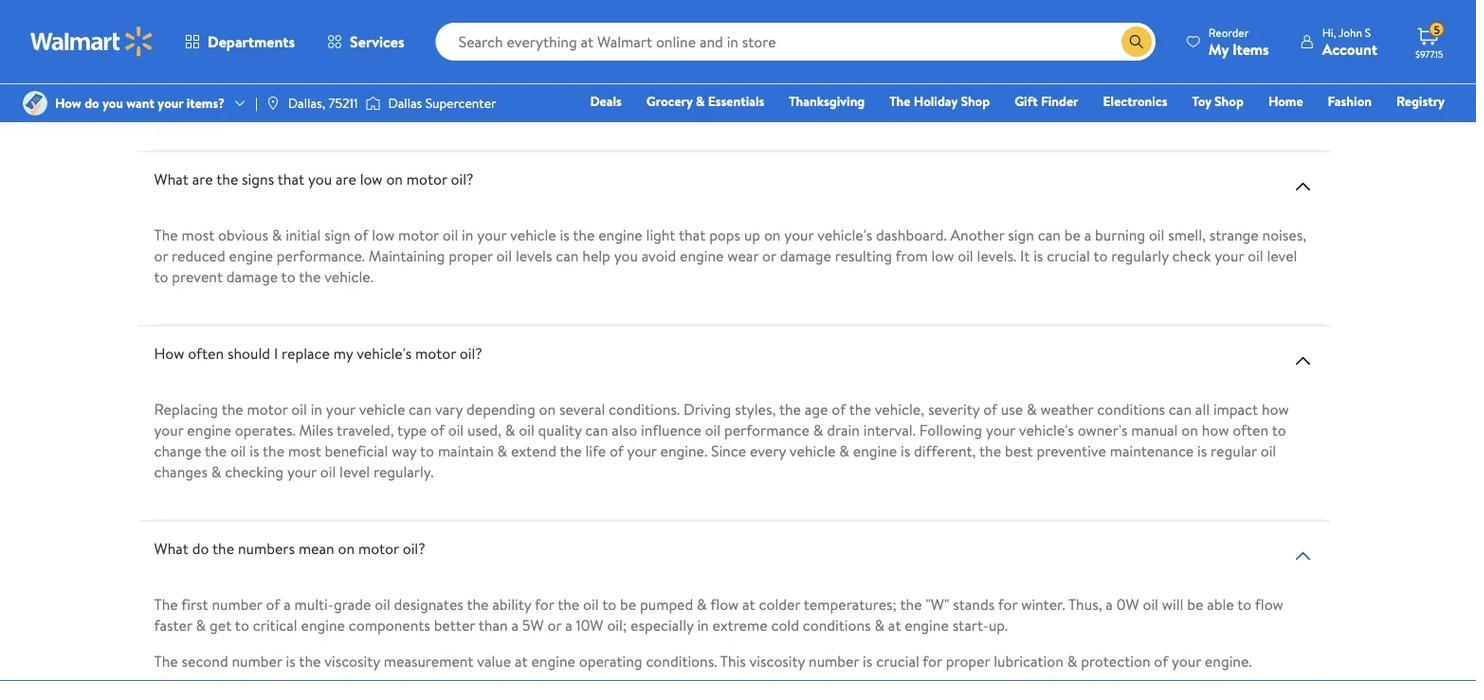 Task type: describe. For each thing, give the bounding box(es) containing it.
value
[[477, 651, 511, 672]]

1 vertical spatial conditions.
[[646, 651, 717, 672]]

performance.
[[277, 245, 365, 266]]

to right 'impact'
[[1272, 420, 1287, 441]]

your up changes
[[154, 420, 184, 441]]

1 horizontal spatial engine.
[[1205, 651, 1252, 672]]

2 horizontal spatial be
[[1188, 594, 1204, 615]]

four
[[219, 29, 247, 50]]

conventional
[[925, 29, 1009, 50]]

the left signs
[[216, 168, 238, 189]]

your right the following on the right bottom
[[986, 420, 1016, 441]]

& right dallas,
[[333, 92, 343, 112]]

the most obvious & initial sign of low motor oil in your vehicle is the engine light that pops up on your vehicle's dashboard. another sign can be a burning oil smell, strange noises, or reduced engine performance. maintaining proper oil levels can help you avoid engine wear or damage resulting from low oil levels. it is crucial to regularly check your oil level to prevent damage to the vehicle.
[[154, 224, 1307, 287]]

1 horizontal spatial at
[[743, 594, 756, 615]]

often inside replacing the motor oil in your vehicle can vary depending on several conditions. driving styles, the age of the vehicle, severity of use & weather conditions can all impact how your engine operates. miles traveled, type of oil used, & oil quality can also influence oil performance & drain interval. following your vehicle's owner's manual on how often to change the oil is the most beneficial way to maintain & extend the life of your engine. since every vehicle & engine is different, the best preventive maintenance is regular oil changes & checking your oil level regularly.
[[1233, 420, 1269, 441]]

& right changes
[[211, 461, 221, 482]]

1 horizontal spatial it
[[751, 71, 761, 92]]

noises,
[[1263, 224, 1307, 245]]

thanksgiving
[[789, 92, 865, 110]]

components
[[349, 615, 430, 636]]

traveled,
[[337, 420, 394, 441]]

with
[[481, 50, 509, 71]]

specially
[[231, 50, 286, 71]]

the right levels on the left of page
[[573, 224, 595, 245]]

engine right critical
[[301, 615, 345, 636]]

wear.
[[1181, 50, 1215, 71]]

prevent
[[172, 266, 223, 287]]

engineered
[[617, 71, 691, 92]]

level inside the most obvious & initial sign of low motor oil in your vehicle is the engine light that pops up on your vehicle's dashboard. another sign can be a burning oil smell, strange noises, or reduced engine performance. maintaining proper oil levels can help you avoid engine wear or damage resulting from low oil levels. it is crucial to regularly check your oil level to prevent damage to the vehicle.
[[1267, 245, 1298, 266]]

2 sign from the left
[[1008, 224, 1035, 245]]

level inside replacing the motor oil in your vehicle can vary depending on several conditions. driving styles, the age of the vehicle, severity of use & weather conditions can all impact how your engine operates. miles traveled, type of oil used, & oil quality can also influence oil performance & drain interval. following your vehicle's owner's manual on how often to change the oil is the most beneficial way to maintain & extend the life of your engine. since every vehicle & engine is different, the best preventive maintenance is regular oil changes & checking your oil level regularly.
[[340, 461, 370, 482]]

to right dallas,
[[347, 92, 361, 112]]

driving
[[684, 399, 732, 420]]

what are the signs that you are low on motor oil? image
[[1292, 175, 1315, 198]]

low up vehicle.
[[372, 224, 395, 245]]

john
[[1339, 24, 1363, 40]]

number down temperatures;
[[809, 651, 860, 672]]

can left the help
[[556, 245, 579, 266]]

is left different,
[[901, 441, 911, 461]]

how for how often should i replace my vehicle's motor oil?
[[154, 343, 184, 364]]

the down departments popup button
[[231, 71, 253, 92]]

your up the beneficial
[[326, 399, 356, 420]]

a left multi-
[[284, 594, 291, 615]]

of inside the first number of a multi-grade oil designates the ability for the oil to be pumped & flow at colder temperatures; the "w" stands for winter.  thus, a 0w oil will be able to flow faster & get to critical engine components better than a 5w or a 10w oil; especially in extreme cold conditions & at engine start-up.
[[266, 594, 280, 615]]

services button
[[311, 19, 421, 64]]

 image for dallas supercenter
[[366, 94, 381, 113]]

your down the will
[[1172, 651, 1202, 672]]

is down critical
[[286, 651, 296, 672]]

is right more. in the top of the page
[[672, 50, 682, 71]]

fashion link
[[1320, 91, 1381, 111]]

the left "w"
[[901, 594, 922, 615]]

the left age
[[779, 399, 801, 420]]

type
[[397, 420, 427, 441]]

walmart image
[[30, 27, 154, 57]]

which
[[401, 71, 439, 92]]

better inside the first number of a multi-grade oil designates the ability for the oil to be pumped & flow at colder temperatures; the "w" stands for winter.  thus, a 0w oil will be able to flow faster & get to critical engine components better than a 5w or a 10w oil; especially in extreme cold conditions & at engine start-up.
[[434, 615, 475, 636]]

all
[[1196, 399, 1210, 420]]

obvious
[[218, 224, 268, 245]]

2 vertical spatial oil?
[[403, 538, 426, 559]]

a left 5w
[[512, 615, 519, 636]]

the left vehicle.
[[299, 266, 321, 287]]

cold
[[771, 615, 799, 636]]

1 horizontal spatial damage
[[780, 245, 832, 266]]

able
[[1207, 594, 1235, 615]]

your left levels on the left of page
[[477, 224, 507, 245]]

2 horizontal spatial at
[[889, 615, 901, 636]]

stands
[[953, 594, 995, 615]]

& left get at the bottom left of the page
[[196, 615, 206, 636]]

engine left light
[[599, 224, 643, 245]]

0 vertical spatial oil?
[[451, 168, 474, 189]]

use
[[1001, 399, 1023, 420]]

replacing the motor oil in your vehicle can vary depending on several conditions. driving styles, the age of the vehicle, severity of use & weather conditions can all impact how your engine operates. miles traveled, type of oil used, & oil quality can also influence oil performance & drain interval. following your vehicle's owner's manual on how often to change the oil is the most beneficial way to maintain & extend the life of your engine. since every vehicle & engine is different, the best preventive maintenance is regular oil changes & checking your oil level regularly.
[[154, 399, 1290, 482]]

that inside the most obvious & initial sign of low motor oil in your vehicle is the engine light that pops up on your vehicle's dashboard. another sign can be a burning oil smell, strange noises, or reduced engine performance. maintaining proper oil levels can help you avoid engine wear or damage resulting from low oil levels. it is crucial to regularly check your oil level to prevent damage to the vehicle.
[[679, 224, 706, 245]]

multi-
[[295, 594, 334, 615]]

conditions inside replacing the motor oil in your vehicle can vary depending on several conditions. driving styles, the age of the vehicle, severity of use & weather conditions can all impact how your engine operates. miles traveled, type of oil used, & oil quality can also influence oil performance & drain interval. following your vehicle's owner's manual on how often to change the oil is the most beneficial way to maintain & extend the life of your engine. since every vehicle & engine is different, the best preventive maintenance is regular oil changes & checking your oil level regularly.
[[1098, 399, 1166, 420]]

engine down 5w
[[532, 651, 576, 672]]

through
[[477, 71, 530, 92]]

proper inside the most obvious & initial sign of low motor oil in your vehicle is the engine light that pops up on your vehicle's dashboard. another sign can be a burning oil smell, strange noises, or reduced engine performance. maintaining proper oil levels can help you avoid engine wear or damage resulting from low oil levels. it is crucial to regularly check your oil level to prevent damage to the vehicle.
[[449, 245, 493, 266]]

better inside there are four different varieties of motor oil: synthetic motor oil, synthetic blend motor oil, high-mileage motor oil & conventional motor oil. a specialty oil like high-mileage motor oil is specially formulated for older engines with 75,000 miles or more. it is designed to slow down the effects of wear & reduce oil consumption due to wear. synthetic motor oil is the most premium option which goes through a chemically engineered process. it is designed for premium performance in high & low temperatures, protection from wear, better fuel economy, & to maintain engine cleanliness.
[[192, 92, 233, 112]]

extend
[[511, 441, 557, 461]]

vehicle's inside replacing the motor oil in your vehicle can vary depending on several conditions. driving styles, the age of the vehicle, severity of use & weather conditions can all impact how your engine operates. miles traveled, type of oil used, & oil quality can also influence oil performance & drain interval. following your vehicle's owner's manual on how often to change the oil is the most beneficial way to maintain & extend the life of your engine. since every vehicle & engine is different, the best preventive maintenance is regular oil changes & checking your oil level regularly.
[[1019, 420, 1074, 441]]

wear inside there are four different varieties of motor oil: synthetic motor oil, synthetic blend motor oil, high-mileage motor oil & conventional motor oil. a specialty oil like high-mileage motor oil is specially formulated for older engines with 75,000 miles or more. it is designed to slow down the effects of wear & reduce oil consumption due to wear. synthetic motor oil is the most premium option which goes through a chemically engineered process. it is designed for premium performance in high & low temperatures, protection from wear, better fuel economy, & to maintain engine cleanliness.
[[930, 50, 962, 71]]

oil.
[[1057, 29, 1076, 50]]

how for how do you want your items?
[[55, 94, 81, 112]]

or inside there are four different varieties of motor oil: synthetic motor oil, synthetic blend motor oil, high-mileage motor oil & conventional motor oil. a specialty oil like high-mileage motor oil is specially formulated for older engines with 75,000 miles or more. it is designed to slow down the effects of wear & reduce oil consumption due to wear. synthetic motor oil is the most premium option which goes through a chemically engineered process. it is designed for premium performance in high & low temperatures, protection from wear, better fuel economy, & to maintain engine cleanliness.
[[600, 50, 614, 71]]

on right the mean at bottom left
[[338, 538, 355, 559]]

75211
[[329, 94, 358, 112]]

one
[[1300, 119, 1328, 137]]

2 vertical spatial vehicle
[[790, 441, 836, 461]]

the holiday shop link
[[881, 91, 999, 111]]

to down initial
[[281, 266, 296, 287]]

conditions inside the first number of a multi-grade oil designates the ability for the oil to be pumped & flow at colder temperatures; the "w" stands for winter.  thus, a 0w oil will be able to flow faster & get to critical engine components better than a 5w or a 10w oil; especially in extreme cold conditions & at engine start-up.
[[803, 615, 871, 636]]

departments button
[[169, 19, 311, 64]]

1 premium from the left
[[293, 71, 351, 92]]

are for the
[[192, 168, 213, 189]]

do for the
[[192, 538, 209, 559]]

is right levels.
[[1034, 245, 1044, 266]]

owner's
[[1078, 420, 1128, 441]]

engines
[[427, 50, 477, 71]]

to right get at the bottom left of the page
[[235, 615, 249, 636]]

engine left 'start-'
[[905, 615, 949, 636]]

for left older at the left of the page
[[366, 50, 386, 71]]

severity
[[928, 399, 980, 420]]

most for motor
[[288, 441, 321, 461]]

engine down vehicle,
[[853, 441, 897, 461]]

maintaining
[[369, 245, 445, 266]]

can left also
[[585, 420, 608, 441]]

the left the ability
[[467, 594, 489, 615]]

from inside there are four different varieties of motor oil: synthetic motor oil, synthetic blend motor oil, high-mileage motor oil & conventional motor oil. a specialty oil like high-mileage motor oil is specially formulated for older engines with 75,000 miles or more. it is designed to slow down the effects of wear & reduce oil consumption due to wear. synthetic motor oil is the most premium option which goes through a chemically engineered process. it is designed for premium performance in high & low temperatures, protection from wear, better fuel economy, & to maintain engine cleanliness.
[[1270, 71, 1303, 92]]

5w
[[522, 615, 544, 636]]

crucial inside the most obvious & initial sign of low motor oil in your vehicle is the engine light that pops up on your vehicle's dashboard. another sign can be a burning oil smell, strange noises, or reduced engine performance. maintaining proper oil levels can help you avoid engine wear or damage resulting from low oil levels. it is crucial to regularly check your oil level to prevent damage to the vehicle.
[[1047, 245, 1090, 266]]

economy,
[[266, 92, 330, 112]]

the for the holiday shop
[[890, 92, 911, 110]]

for right stands
[[998, 594, 1018, 615]]

can right levels.
[[1038, 224, 1061, 245]]

what are the signs that you are low on motor oil?
[[154, 168, 474, 189]]

signs
[[242, 168, 274, 189]]

is right levels on the left of page
[[560, 224, 570, 245]]

on right 'manual' at the bottom of the page
[[1182, 420, 1199, 441]]

the left miles
[[263, 441, 285, 461]]

gift finder link
[[1006, 91, 1087, 111]]

grocery
[[647, 92, 693, 110]]

0 horizontal spatial it
[[659, 50, 669, 71]]

on down dallas
[[386, 168, 403, 189]]

0 horizontal spatial how
[[1202, 420, 1230, 441]]

a left 0w
[[1106, 594, 1113, 615]]

supercenter
[[426, 94, 496, 112]]

of right life
[[610, 441, 624, 461]]

regularly
[[1112, 245, 1169, 266]]

high
[[1030, 71, 1058, 92]]

every
[[750, 441, 786, 461]]

the right the replacing
[[222, 399, 243, 420]]

services
[[350, 31, 405, 52]]

& right pumped
[[697, 594, 707, 615]]

& left "w"
[[875, 615, 885, 636]]

0 horizontal spatial vehicle
[[359, 399, 405, 420]]

will
[[1162, 594, 1184, 615]]

Walmart Site-Wide search field
[[436, 23, 1156, 61]]

gift
[[1015, 92, 1038, 110]]

can left vary
[[409, 399, 432, 420]]

oil;
[[607, 615, 627, 636]]

change
[[154, 441, 201, 461]]

your right want
[[158, 94, 183, 112]]

& left interval. in the right bottom of the page
[[840, 441, 850, 461]]

1 oil, from the left
[[565, 29, 584, 50]]

0 horizontal spatial be
[[620, 594, 637, 615]]

levels.
[[977, 245, 1017, 266]]

& right used,
[[505, 420, 515, 441]]

& right use
[[1027, 399, 1037, 420]]

initial
[[286, 224, 321, 245]]

finder
[[1041, 92, 1079, 110]]

performance inside replacing the motor oil in your vehicle can vary depending on several conditions. driving styles, the age of the vehicle, severity of use & weather conditions can all impact how your engine operates. miles traveled, type of oil used, & oil quality can also influence oil performance & drain interval. following your vehicle's owner's manual on how often to change the oil is the most beneficial way to maintain & extend the life of your engine. since every vehicle & engine is different, the best preventive maintenance is regular oil changes & checking your oil level regularly.
[[725, 420, 810, 441]]

vehicle inside the most obvious & initial sign of low motor oil in your vehicle is the engine light that pops up on your vehicle's dashboard. another sign can be a burning oil smell, strange noises, or reduced engine performance. maintaining proper oil levels can help you avoid engine wear or damage resulting from low oil levels. it is crucial to regularly check your oil level to prevent damage to the vehicle.
[[510, 224, 556, 245]]

of down the will
[[1155, 651, 1169, 672]]

items
[[1233, 38, 1270, 59]]

& up finder
[[1061, 71, 1071, 92]]

from inside the most obvious & initial sign of low motor oil in your vehicle is the engine light that pops up on your vehicle's dashboard. another sign can be a burning oil smell, strange noises, or reduced engine performance. maintaining proper oil levels can help you avoid engine wear or damage resulting from low oil levels. it is crucial to regularly check your oil level to prevent damage to the vehicle.
[[896, 245, 928, 266]]

2 synthetic from the left
[[588, 29, 648, 50]]

cleanliness.
[[472, 92, 545, 112]]

is left the "specially"
[[218, 50, 227, 71]]

designates
[[394, 594, 464, 615]]

the first number of a multi-grade oil designates the ability for the oil to be pumped & flow at colder temperatures; the "w" stands for winter.  thus, a 0w oil will be able to flow faster & get to critical engine components better than a 5w or a 10w oil; especially in extreme cold conditions & at engine start-up.
[[154, 594, 1284, 636]]

for up the thanksgiving
[[840, 71, 860, 92]]

extreme
[[713, 615, 768, 636]]

critical
[[253, 615, 298, 636]]

specialty
[[1093, 29, 1151, 50]]

a inside the most obvious & initial sign of low motor oil in your vehicle is the engine light that pops up on your vehicle's dashboard. another sign can be a burning oil smell, strange noises, or reduced engine performance. maintaining proper oil levels can help you avoid engine wear or damage resulting from low oil levels. it is crucial to regularly check your oil level to prevent damage to the vehicle.
[[1085, 224, 1092, 245]]

0w
[[1117, 594, 1140, 615]]

my
[[334, 343, 353, 364]]

oil:
[[433, 29, 453, 50]]

0 horizontal spatial vehicle's
[[357, 343, 412, 364]]

different
[[250, 29, 309, 50]]

especially
[[631, 615, 694, 636]]

or left reduced on the left top
[[154, 245, 168, 266]]

to left prevent on the top of the page
[[154, 266, 168, 287]]

to right able at the right of page
[[1238, 594, 1252, 615]]

motor inside replacing the motor oil in your vehicle can vary depending on several conditions. driving styles, the age of the vehicle, severity of use & weather conditions can all impact how your engine operates. miles traveled, type of oil used, & oil quality can also influence oil performance & drain interval. following your vehicle's owner's manual on how often to change the oil is the most beneficial way to maintain & extend the life of your engine. since every vehicle & engine is different, the best preventive maintenance is regular oil changes & checking your oil level regularly.
[[247, 399, 288, 420]]

1 flow from the left
[[711, 594, 739, 615]]

on left the several
[[539, 399, 556, 420]]

is down walmart site-wide search field
[[765, 71, 774, 92]]

resulting
[[835, 245, 892, 266]]

to left "regularly" on the top of page
[[1094, 245, 1108, 266]]

quality
[[538, 420, 582, 441]]

life
[[586, 441, 606, 461]]

2 mileage from the left
[[1233, 29, 1284, 50]]

0 horizontal spatial crucial
[[876, 651, 920, 672]]

protection inside there are four different varieties of motor oil: synthetic motor oil, synthetic blend motor oil, high-mileage motor oil & conventional motor oil. a specialty oil like high-mileage motor oil is specially formulated for older engines with 75,000 miles or more. it is designed to slow down the effects of wear & reduce oil consumption due to wear. synthetic motor oil is the most premium option which goes through a chemically engineered process. it is designed for premium performance in high & low temperatures, protection from wear, better fuel economy, & to maintain engine cleanliness.
[[1197, 71, 1267, 92]]

engine inside there are four different varieties of motor oil: synthetic motor oil, synthetic blend motor oil, high-mileage motor oil & conventional motor oil. a specialty oil like high-mileage motor oil is specially formulated for older engines with 75,000 miles or more. it is designed to slow down the effects of wear & reduce oil consumption due to wear. synthetic motor oil is the most premium option which goes through a chemically engineered process. it is designed for premium performance in high & low temperatures, protection from wear, better fuel economy, & to maintain engine cleanliness.
[[424, 92, 468, 112]]

your right life
[[627, 441, 657, 461]]

is down temperatures;
[[863, 651, 873, 672]]

thanksgiving link
[[781, 91, 874, 111]]

grocery & essentials
[[647, 92, 765, 110]]

in inside the first number of a multi-grade oil designates the ability for the oil to be pumped & flow at colder temperatures; the "w" stands for winter.  thus, a 0w oil will be able to flow faster & get to critical engine components better than a 5w or a 10w oil; especially in extreme cold conditions & at engine start-up.
[[697, 615, 709, 636]]

are down 75211
[[336, 168, 356, 189]]

the right 5w
[[558, 594, 580, 615]]

or right up
[[763, 245, 777, 266]]

how often should i replace my vehicle's motor oil? image
[[1292, 349, 1315, 372]]

2 flow from the left
[[1256, 594, 1284, 615]]

in inside there are four different varieties of motor oil: synthetic motor oil, synthetic blend motor oil, high-mileage motor oil & conventional motor oil. a specialty oil like high-mileage motor oil is specially formulated for older engines with 75,000 miles or more. it is designed to slow down the effects of wear & reduce oil consumption due to wear. synthetic motor oil is the most premium option which goes through a chemically engineered process. it is designed for premium performance in high & low temperatures, protection from wear, better fuel economy, & to maintain engine cleanliness.
[[1014, 71, 1026, 92]]

0 horizontal spatial you
[[102, 94, 123, 112]]

2 viscosity from the left
[[750, 651, 805, 672]]

what do the numbers mean on motor oil?
[[154, 538, 426, 559]]

operating
[[579, 651, 643, 672]]

to left 'slow'
[[748, 50, 762, 71]]

several
[[560, 399, 605, 420]]

goes
[[443, 71, 474, 92]]

a left 10w
[[565, 615, 573, 636]]

can left all
[[1169, 399, 1192, 420]]

replace
[[282, 343, 330, 364]]

low up maintaining
[[360, 168, 383, 189]]

& left the extend
[[498, 441, 508, 461]]

low left levels.
[[932, 245, 954, 266]]

holiday
[[914, 92, 958, 110]]

electronics
[[1103, 92, 1168, 110]]

electronics link
[[1095, 91, 1176, 111]]

2 premium from the left
[[863, 71, 922, 92]]

another
[[951, 224, 1005, 245]]

gift finder
[[1015, 92, 1079, 110]]

preventive
[[1037, 441, 1107, 461]]

in inside the most obvious & initial sign of low motor oil in your vehicle is the engine light that pops up on your vehicle's dashboard. another sign can be a burning oil smell, strange noises, or reduced engine performance. maintaining proper oil levels can help you avoid engine wear or damage resulting from low oil levels. it is crucial to regularly check your oil level to prevent damage to the vehicle.
[[462, 224, 474, 245]]

age
[[805, 399, 828, 420]]

to right "due"
[[1163, 50, 1178, 71]]

to right way in the bottom of the page
[[420, 441, 434, 461]]

1 vertical spatial protection
[[1081, 651, 1151, 672]]

want
[[126, 94, 155, 112]]

fashion
[[1328, 92, 1372, 110]]



Task type: vqa. For each thing, say whether or not it's contained in the screenshot.
Bronze button
no



Task type: locate. For each thing, give the bounding box(es) containing it.
measurement
[[384, 651, 474, 672]]

0 vertical spatial proper
[[449, 245, 493, 266]]

0 vertical spatial level
[[1267, 245, 1298, 266]]

oil?
[[451, 168, 474, 189], [460, 343, 483, 364], [403, 538, 426, 559]]

0 vertical spatial that
[[278, 168, 304, 189]]

of inside the most obvious & initial sign of low motor oil in your vehicle is the engine light that pops up on your vehicle's dashboard. another sign can be a burning oil smell, strange noises, or reduced engine performance. maintaining proper oil levels can help you avoid engine wear or damage resulting from low oil levels. it is crucial to regularly check your oil level to prevent damage to the vehicle.
[[354, 224, 368, 245]]

2 oil, from the left
[[736, 29, 756, 50]]

1 vertical spatial often
[[1233, 420, 1269, 441]]

0 vertical spatial conditions.
[[609, 399, 680, 420]]

number for second
[[232, 651, 282, 672]]

miles
[[562, 50, 596, 71]]

how
[[1262, 399, 1290, 420], [1202, 420, 1230, 441]]

thus,
[[1069, 594, 1103, 615]]

grocery & essentials link
[[638, 91, 773, 111]]

1 horizontal spatial performance
[[925, 71, 1011, 92]]

2 horizontal spatial vehicle's
[[1019, 420, 1074, 441]]

to left especially
[[602, 594, 617, 615]]

engine right reduced on the left top
[[229, 245, 273, 266]]

 image
[[265, 96, 281, 111]]

1 high- from the left
[[759, 29, 793, 50]]

performance
[[925, 71, 1011, 92], [725, 420, 810, 441]]

0 horizontal spatial mileage
[[793, 29, 844, 50]]

it right more. in the top of the page
[[659, 50, 669, 71]]

conditions. right the several
[[609, 399, 680, 420]]

0 vertical spatial better
[[192, 92, 233, 112]]

the for the most obvious & initial sign of low motor oil in your vehicle is the engine light that pops up on your vehicle's dashboard. another sign can be a burning oil smell, strange noises, or reduced engine performance. maintaining proper oil levels can help you avoid engine wear or damage resulting from low oil levels. it is crucial to regularly check your oil level to prevent damage to the vehicle.
[[154, 224, 178, 245]]

2 vertical spatial most
[[288, 441, 321, 461]]

best
[[1005, 441, 1033, 461]]

the up prevent on the top of the page
[[154, 224, 178, 245]]

the left first
[[154, 594, 178, 615]]

0 horizontal spatial damage
[[226, 266, 278, 287]]

0 horizontal spatial better
[[192, 92, 233, 112]]

light
[[646, 224, 676, 245]]

1 horizontal spatial shop
[[1215, 92, 1244, 110]]

is up items? at the top of the page
[[218, 71, 227, 92]]

1 horizontal spatial crucial
[[1047, 245, 1090, 266]]

0 horizontal spatial from
[[896, 245, 928, 266]]

number right first
[[212, 594, 262, 615]]

0 vertical spatial what
[[154, 168, 189, 189]]

conditions. down especially
[[646, 651, 717, 672]]

at left "w"
[[889, 615, 901, 636]]

are inside there are four different varieties of motor oil: synthetic motor oil, synthetic blend motor oil, high-mileage motor oil & conventional motor oil. a specialty oil like high-mileage motor oil is specially formulated for older engines with 75,000 miles or more. it is designed to slow down the effects of wear & reduce oil consumption due to wear. synthetic motor oil is the most premium option which goes through a chemically engineered process. it is designed for premium performance in high & low temperatures, protection from wear, better fuel economy, & to maintain engine cleanliness.
[[195, 29, 216, 50]]

reorder my items
[[1209, 24, 1270, 59]]

blend
[[652, 29, 688, 50]]

& right lubrication
[[1068, 651, 1078, 672]]

0 horizontal spatial do
[[85, 94, 99, 112]]

0 vertical spatial conditions
[[1098, 399, 1166, 420]]

0 horizontal spatial level
[[340, 461, 370, 482]]

from
[[1270, 71, 1303, 92], [896, 245, 928, 266]]

vehicle's inside the most obvious & initial sign of low motor oil in your vehicle is the engine light that pops up on your vehicle's dashboard. another sign can be a burning oil smell, strange noises, or reduced engine performance. maintaining proper oil levels can help you avoid engine wear or damage resulting from low oil levels. it is crucial to regularly check your oil level to prevent damage to the vehicle.
[[818, 224, 873, 245]]

crucial left burning
[[1047, 245, 1090, 266]]

for
[[366, 50, 386, 71], [840, 71, 860, 92], [535, 594, 554, 615], [998, 594, 1018, 615], [923, 651, 943, 672]]

sign right initial
[[325, 224, 351, 245]]

the left holiday
[[890, 92, 911, 110]]

a
[[534, 71, 541, 92], [1085, 224, 1092, 245], [284, 594, 291, 615], [1106, 594, 1113, 615], [512, 615, 519, 636], [565, 615, 573, 636]]

flow left colder
[[711, 594, 739, 615]]

smell,
[[1169, 224, 1206, 245]]

1 horizontal spatial from
[[1270, 71, 1303, 92]]

1 vertical spatial conditions
[[803, 615, 871, 636]]

high-
[[759, 29, 793, 50], [1199, 29, 1233, 50]]

how up the replacing
[[154, 343, 184, 364]]

mileage right my
[[1233, 29, 1284, 50]]

what up first
[[154, 538, 189, 559]]

interval.
[[864, 420, 916, 441]]

1 horizontal spatial high-
[[1199, 29, 1233, 50]]

1 mileage from the left
[[793, 29, 844, 50]]

1 horizontal spatial better
[[434, 615, 475, 636]]

the
[[837, 50, 859, 71], [231, 71, 253, 92], [216, 168, 238, 189], [573, 224, 595, 245], [299, 266, 321, 287], [222, 399, 243, 420], [779, 399, 801, 420], [850, 399, 871, 420], [205, 441, 227, 461], [263, 441, 285, 461], [560, 441, 582, 461], [980, 441, 1002, 461], [212, 538, 234, 559], [467, 594, 489, 615], [558, 594, 580, 615], [901, 594, 922, 615], [299, 651, 321, 672]]

2 vertical spatial vehicle's
[[1019, 420, 1074, 441]]

1 horizontal spatial  image
[[366, 94, 381, 113]]

1 vertical spatial you
[[308, 168, 332, 189]]

you inside the most obvious & initial sign of low motor oil in your vehicle is the engine light that pops up on your vehicle's dashboard. another sign can be a burning oil smell, strange noises, or reduced engine performance. maintaining proper oil levels can help you avoid engine wear or damage resulting from low oil levels. it is crucial to regularly check your oil level to prevent damage to the vehicle.
[[614, 245, 638, 266]]

1 horizontal spatial mileage
[[1233, 29, 1284, 50]]

at
[[743, 594, 756, 615], [889, 615, 901, 636], [515, 651, 528, 672]]

or right miles
[[600, 50, 614, 71]]

manual
[[1132, 420, 1178, 441]]

0 vertical spatial performance
[[925, 71, 1011, 92]]

0 vertical spatial crucial
[[1047, 245, 1090, 266]]

colder
[[759, 594, 801, 615]]

a
[[1080, 29, 1090, 50]]

1 synthetic from the left
[[457, 29, 517, 50]]

conditions. inside replacing the motor oil in your vehicle can vary depending on several conditions. driving styles, the age of the vehicle, severity of use & weather conditions can all impact how your engine operates. miles traveled, type of oil used, & oil quality can also influence oil performance & drain interval. following your vehicle's owner's manual on how often to change the oil is the most beneficial way to maintain & extend the life of your engine. since every vehicle & engine is different, the best preventive maintenance is regular oil changes & checking your oil level regularly.
[[609, 399, 680, 420]]

level down traveled,
[[340, 461, 370, 482]]

0 horizontal spatial sign
[[325, 224, 351, 245]]

the left 'numbers' on the bottom of page
[[212, 538, 234, 559]]

on
[[386, 168, 403, 189], [764, 224, 781, 245], [539, 399, 556, 420], [1182, 420, 1199, 441], [338, 538, 355, 559]]

weather
[[1041, 399, 1094, 420]]

0 vertical spatial from
[[1270, 71, 1303, 92]]

1 horizontal spatial designed
[[778, 71, 837, 92]]

high- right like
[[1199, 29, 1233, 50]]

the inside the most obvious & initial sign of low motor oil in your vehicle is the engine light that pops up on your vehicle's dashboard. another sign can be a burning oil smell, strange noises, or reduced engine performance. maintaining proper oil levels can help you avoid engine wear or damage resulting from low oil levels. it is crucial to regularly check your oil level to prevent damage to the vehicle.
[[154, 224, 178, 245]]

are for four
[[195, 29, 216, 50]]

the
[[890, 92, 911, 110], [154, 224, 178, 245], [154, 594, 178, 615], [154, 651, 178, 672]]

premium
[[293, 71, 351, 92], [863, 71, 922, 92]]

mileage
[[793, 29, 844, 50], [1233, 29, 1284, 50]]

1 horizontal spatial conditions
[[1098, 399, 1166, 420]]

1 vertical spatial level
[[340, 461, 370, 482]]

search icon image
[[1129, 34, 1145, 49]]

0 vertical spatial vehicle's
[[818, 224, 873, 245]]

what
[[154, 168, 189, 189], [154, 538, 189, 559]]

2 horizontal spatial it
[[1021, 245, 1030, 266]]

1 horizontal spatial how
[[1262, 399, 1290, 420]]

1 horizontal spatial synthetic
[[588, 29, 648, 50]]

1 horizontal spatial sign
[[1008, 224, 1035, 245]]

0 vertical spatial do
[[85, 94, 99, 112]]

0 horizontal spatial at
[[515, 651, 528, 672]]

1 vertical spatial from
[[896, 245, 928, 266]]

help
[[583, 245, 611, 266]]

pumped
[[640, 594, 694, 615]]

or inside the first number of a multi-grade oil designates the ability for the oil to be pumped & flow at colder temperatures; the "w" stands for winter.  thus, a 0w oil will be able to flow faster & get to critical engine components better than a 5w or a 10w oil; especially in extreme cold conditions & at engine start-up.
[[548, 615, 562, 636]]

1 vertical spatial engine.
[[1205, 651, 1252, 672]]

1 horizontal spatial premium
[[863, 71, 922, 92]]

toy shop link
[[1184, 91, 1253, 111]]

1 vertical spatial proper
[[946, 651, 990, 672]]

number down critical
[[232, 651, 282, 672]]

proper
[[449, 245, 493, 266], [946, 651, 990, 672]]

of left use
[[984, 399, 998, 420]]

maintain inside there are four different varieties of motor oil: synthetic motor oil, synthetic blend motor oil, high-mileage motor oil & conventional motor oil. a specialty oil like high-mileage motor oil is specially formulated for older engines with 75,000 miles or more. it is designed to slow down the effects of wear & reduce oil consumption due to wear. synthetic motor oil is the most premium option which goes through a chemically engineered process. it is designed for premium performance in high & low temperatures, protection from wear, better fuel economy, & to maintain engine cleanliness.
[[365, 92, 420, 112]]

oil? down supercenter
[[451, 168, 474, 189]]

0 horizontal spatial performance
[[725, 420, 810, 441]]

1 horizontal spatial vehicle
[[510, 224, 556, 245]]

styles,
[[735, 399, 776, 420]]

like
[[1174, 29, 1196, 50]]

your right up
[[785, 224, 814, 245]]

number for first
[[212, 594, 262, 615]]

75,000
[[512, 50, 559, 71]]

protection down 0w
[[1081, 651, 1151, 672]]

1 vertical spatial do
[[192, 538, 209, 559]]

since
[[711, 441, 746, 461]]

regular
[[1211, 441, 1257, 461]]

toy shop
[[1193, 92, 1244, 110]]

0 horizontal spatial conditions
[[803, 615, 871, 636]]

designed up grocery & essentials link
[[686, 50, 744, 71]]

damage
[[780, 245, 832, 266], [226, 266, 278, 287]]

0 vertical spatial wear
[[930, 50, 962, 71]]

account
[[1323, 38, 1378, 59]]

often left should
[[188, 343, 224, 364]]

2 vertical spatial you
[[614, 245, 638, 266]]

your down miles
[[287, 461, 317, 482]]

0 vertical spatial maintain
[[365, 92, 420, 112]]

the holiday shop
[[890, 92, 990, 110]]

the right change
[[205, 441, 227, 461]]

mileage up thanksgiving 'link'
[[793, 29, 844, 50]]

1 horizontal spatial do
[[192, 538, 209, 559]]

my
[[1209, 38, 1229, 59]]

Search search field
[[436, 23, 1156, 61]]

1 vertical spatial oil?
[[460, 343, 483, 364]]

your
[[158, 94, 183, 112], [477, 224, 507, 245], [785, 224, 814, 245], [1215, 245, 1245, 266], [326, 399, 356, 420], [154, 420, 184, 441], [986, 420, 1016, 441], [627, 441, 657, 461], [287, 461, 317, 482], [1172, 651, 1202, 672]]

& down the process.
[[696, 92, 705, 110]]

1 vertical spatial how
[[154, 343, 184, 364]]

is left regular
[[1198, 441, 1208, 461]]

operates.
[[235, 420, 295, 441]]

be right the will
[[1188, 594, 1204, 615]]

temperatures;
[[804, 594, 897, 615]]

what down wear,
[[154, 168, 189, 189]]

the left best
[[980, 441, 1002, 461]]

0 vertical spatial protection
[[1197, 71, 1267, 92]]

in inside replacing the motor oil in your vehicle can vary depending on several conditions. driving styles, the age of the vehicle, severity of use & weather conditions can all impact how your engine operates. miles traveled, type of oil used, & oil quality can also influence oil performance & drain interval. following your vehicle's owner's manual on how often to change the oil is the most beneficial way to maintain & extend the life of your engine. since every vehicle & engine is different, the best preventive maintenance is regular oil changes & checking your oil level regularly.
[[311, 399, 322, 420]]

the left vehicle,
[[850, 399, 871, 420]]

a inside there are four different varieties of motor oil: synthetic motor oil, synthetic blend motor oil, high-mileage motor oil & conventional motor oil. a specialty oil like high-mileage motor oil is specially formulated for older engines with 75,000 miles or more. it is designed to slow down the effects of wear & reduce oil consumption due to wear. synthetic motor oil is the most premium option which goes through a chemically engineered process. it is designed for premium performance in high & low temperatures, protection from wear, better fuel economy, & to maintain engine cleanliness.
[[534, 71, 541, 92]]

designed up the thanksgiving
[[778, 71, 837, 92]]

of right effects
[[913, 50, 927, 71]]

formulated
[[290, 50, 363, 71]]

& left reduce
[[965, 50, 975, 71]]

1 vertical spatial better
[[434, 615, 475, 636]]

most inside replacing the motor oil in your vehicle can vary depending on several conditions. driving styles, the age of the vehicle, severity of use & weather conditions can all impact how your engine operates. miles traveled, type of oil used, & oil quality can also influence oil performance & drain interval. following your vehicle's owner's manual on how often to change the oil is the most beneficial way to maintain & extend the life of your engine. since every vehicle & engine is different, the best preventive maintenance is regular oil changes & checking your oil level regularly.
[[288, 441, 321, 461]]

winter.
[[1022, 594, 1066, 615]]

in right maintaining
[[462, 224, 474, 245]]

level right strange
[[1267, 245, 1298, 266]]

home
[[1269, 92, 1304, 110]]

miles
[[299, 420, 333, 441]]

1 horizontal spatial flow
[[1256, 594, 1284, 615]]

the down multi-
[[299, 651, 321, 672]]

conditions.
[[609, 399, 680, 420], [646, 651, 717, 672]]

& right effects
[[912, 29, 922, 50]]

1 horizontal spatial level
[[1267, 245, 1298, 266]]

1 horizontal spatial wear
[[930, 50, 962, 71]]

from up home
[[1270, 71, 1303, 92]]

do for you
[[85, 94, 99, 112]]

the for the first number of a multi-grade oil designates the ability for the oil to be pumped & flow at colder temperatures; the "w" stands for winter.  thus, a 0w oil will be able to flow faster & get to critical engine components better than a 5w or a 10w oil; especially in extreme cold conditions & at engine start-up.
[[154, 594, 178, 615]]

is
[[218, 50, 227, 71], [672, 50, 682, 71], [218, 71, 227, 92], [765, 71, 774, 92], [560, 224, 570, 245], [1034, 245, 1044, 266], [250, 441, 259, 461], [901, 441, 911, 461], [1198, 441, 1208, 461], [286, 651, 296, 672], [863, 651, 873, 672]]

also
[[612, 420, 637, 441]]

conditions right "cold"
[[803, 615, 871, 636]]

the inside the first number of a multi-grade oil designates the ability for the oil to be pumped & flow at colder temperatures; the "w" stands for winter.  thus, a 0w oil will be able to flow faster & get to critical engine components better than a 5w or a 10w oil; especially in extreme cold conditions & at engine start-up.
[[154, 594, 178, 615]]

what for what do the numbers mean on motor oil?
[[154, 538, 189, 559]]

 image for how do you want your items?
[[23, 91, 47, 116]]

for down "w"
[[923, 651, 943, 672]]

one debit link
[[1291, 118, 1373, 138]]

of left multi-
[[266, 594, 280, 615]]

up
[[744, 224, 761, 245]]

1 horizontal spatial maintain
[[438, 441, 494, 461]]

dallas, 75211
[[288, 94, 358, 112]]

2 horizontal spatial vehicle
[[790, 441, 836, 461]]

protection up toy shop
[[1197, 71, 1267, 92]]

how right 'manual' at the bottom of the page
[[1202, 420, 1230, 441]]

1 vertical spatial performance
[[725, 420, 810, 441]]

be inside the most obvious & initial sign of low motor oil in your vehicle is the engine light that pops up on your vehicle's dashboard. another sign can be a burning oil smell, strange noises, or reduced engine performance. maintaining proper oil levels can help you avoid engine wear or damage resulting from low oil levels. it is crucial to regularly check your oil level to prevent damage to the vehicle.
[[1065, 224, 1081, 245]]

registry
[[1397, 92, 1445, 110]]

1 vertical spatial maintain
[[438, 441, 494, 461]]

the inside the holiday shop link
[[890, 92, 911, 110]]

1 horizontal spatial viscosity
[[750, 651, 805, 672]]

avoid
[[642, 245, 676, 266]]

 image down walmart image
[[23, 91, 47, 116]]

the for the second number is the viscosity measurement value at engine operating conditions. this viscosity number is crucial for proper lubrication & protection of your engine.
[[154, 651, 178, 672]]

performance inside there are four different varieties of motor oil: synthetic motor oil, synthetic blend motor oil, high-mileage motor oil & conventional motor oil. a specialty oil like high-mileage motor oil is specially formulated for older engines with 75,000 miles or more. it is designed to slow down the effects of wear & reduce oil consumption due to wear. synthetic motor oil is the most premium option which goes through a chemically engineered process. it is designed for premium performance in high & low temperatures, protection from wear, better fuel economy, & to maintain engine cleanliness.
[[925, 71, 1011, 92]]

1 horizontal spatial that
[[679, 224, 706, 245]]

viscosity down "cold"
[[750, 651, 805, 672]]

low inside there are four different varieties of motor oil: synthetic motor oil, synthetic blend motor oil, high-mileage motor oil & conventional motor oil. a specialty oil like high-mileage motor oil is specially formulated for older engines with 75,000 miles or more. it is designed to slow down the effects of wear & reduce oil consumption due to wear. synthetic motor oil is the most premium option which goes through a chemically engineered process. it is designed for premium performance in high & low temperatures, protection from wear, better fuel economy, & to maintain engine cleanliness.
[[1075, 71, 1098, 92]]

0 horizontal spatial designed
[[686, 50, 744, 71]]

reduce
[[979, 50, 1024, 71]]

number inside the first number of a multi-grade oil designates the ability for the oil to be pumped & flow at colder temperatures; the "w" stands for winter.  thus, a 0w oil will be able to flow faster & get to critical engine components better than a 5w or a 10w oil; especially in extreme cold conditions & at engine start-up.
[[212, 594, 262, 615]]

engine. inside replacing the motor oil in your vehicle can vary depending on several conditions. driving styles, the age of the vehicle, severity of use & weather conditions can all impact how your engine operates. miles traveled, type of oil used, & oil quality can also influence oil performance & drain interval. following your vehicle's owner's manual on how often to change the oil is the most beneficial way to maintain & extend the life of your engine. since every vehicle & engine is different, the best preventive maintenance is regular oil changes & checking your oil level regularly.
[[661, 441, 708, 461]]

do up first
[[192, 538, 209, 559]]

maintain down vary
[[438, 441, 494, 461]]

vehicle's right my on the left bottom of the page
[[357, 343, 412, 364]]

how
[[55, 94, 81, 112], [154, 343, 184, 364]]

1 vertical spatial wear
[[728, 245, 759, 266]]

0 horizontal spatial protection
[[1081, 651, 1151, 672]]

dashboard.
[[876, 224, 947, 245]]

2 shop from the left
[[1215, 92, 1244, 110]]

0 horizontal spatial premium
[[293, 71, 351, 92]]

motor
[[389, 29, 430, 50], [521, 29, 561, 50], [692, 29, 733, 50], [848, 29, 889, 50], [1013, 29, 1054, 50], [154, 50, 195, 71], [154, 71, 195, 92], [407, 168, 447, 189], [398, 224, 439, 245], [415, 343, 456, 364], [247, 399, 288, 420], [358, 538, 399, 559]]

1 vertical spatial most
[[182, 224, 215, 245]]

of left older at the left of the page
[[371, 29, 385, 50]]

what for what are the signs that you are low on motor oil?
[[154, 168, 189, 189]]

wear inside the most obvious & initial sign of low motor oil in your vehicle is the engine light that pops up on your vehicle's dashboard. another sign can be a burning oil smell, strange noises, or reduced engine performance. maintaining proper oil levels can help you avoid engine wear or damage resulting from low oil levels. it is crucial to regularly check your oil level to prevent damage to the vehicle.
[[728, 245, 759, 266]]

damage right up
[[780, 245, 832, 266]]

& inside the most obvious & initial sign of low motor oil in your vehicle is the engine light that pops up on your vehicle's dashboard. another sign can be a burning oil smell, strange noises, or reduced engine performance. maintaining proper oil levels can help you avoid engine wear or damage resulting from low oil levels. it is crucial to regularly check your oil level to prevent damage to the vehicle.
[[272, 224, 282, 245]]

strange
[[1210, 224, 1259, 245]]

oil, up chemically
[[565, 29, 584, 50]]

on inside the most obvious & initial sign of low motor oil in your vehicle is the engine light that pops up on your vehicle's dashboard. another sign can be a burning oil smell, strange noises, or reduced engine performance. maintaining proper oil levels can help you avoid engine wear or damage resulting from low oil levels. it is crucial to regularly check your oil level to prevent damage to the vehicle.
[[764, 224, 781, 245]]

better
[[192, 92, 233, 112], [434, 615, 475, 636]]

2 what from the top
[[154, 538, 189, 559]]

1 sign from the left
[[325, 224, 351, 245]]

a right through
[[534, 71, 541, 92]]

how right 'impact'
[[1262, 399, 1290, 420]]

1 what from the top
[[154, 168, 189, 189]]

0 horizontal spatial shop
[[961, 92, 990, 110]]

the left life
[[560, 441, 582, 461]]

it inside the most obvious & initial sign of low motor oil in your vehicle is the engine light that pops up on your vehicle's dashboard. another sign can be a burning oil smell, strange noises, or reduced engine performance. maintaining proper oil levels can help you avoid engine wear or damage resulting from low oil levels. it is crucial to regularly check your oil level to prevent damage to the vehicle.
[[1021, 245, 1030, 266]]

1 horizontal spatial protection
[[1197, 71, 1267, 92]]

1 horizontal spatial you
[[308, 168, 332, 189]]

numbers
[[238, 538, 295, 559]]

down
[[798, 50, 834, 71]]

for right the ability
[[535, 594, 554, 615]]

in up the second number is the viscosity measurement value at engine operating conditions. this viscosity number is crucial for proper lubrication & protection of your engine.
[[697, 615, 709, 636]]

shop
[[961, 92, 990, 110], [1215, 92, 1244, 110]]

engine right the avoid
[[680, 245, 724, 266]]

 image
[[23, 91, 47, 116], [366, 94, 381, 113]]

toy
[[1193, 92, 1212, 110]]

motor inside the most obvious & initial sign of low motor oil in your vehicle is the engine light that pops up on your vehicle's dashboard. another sign can be a burning oil smell, strange noises, or reduced engine performance. maintaining proper oil levels can help you avoid engine wear or damage resulting from low oil levels. it is crucial to regularly check your oil level to prevent damage to the vehicle.
[[398, 224, 439, 245]]

viscosity
[[325, 651, 380, 672], [750, 651, 805, 672]]

most inside there are four different varieties of motor oil: synthetic motor oil, synthetic blend motor oil, high-mileage motor oil & conventional motor oil. a specialty oil like high-mileage motor oil is specially formulated for older engines with 75,000 miles or more. it is designed to slow down the effects of wear & reduce oil consumption due to wear. synthetic motor oil is the most premium option which goes through a chemically engineered process. it is designed for premium performance in high & low temperatures, protection from wear, better fuel economy, & to maintain engine cleanliness.
[[256, 71, 289, 92]]

0 horizontal spatial flow
[[711, 594, 739, 615]]

0 horizontal spatial synthetic
[[457, 29, 517, 50]]

than
[[479, 615, 508, 636]]

dallas,
[[288, 94, 325, 112]]

1 horizontal spatial be
[[1065, 224, 1081, 245]]

damage down obvious
[[226, 266, 278, 287]]

the down faster in the bottom of the page
[[154, 651, 178, 672]]

0 horizontal spatial high-
[[759, 29, 793, 50]]

of right age
[[832, 399, 846, 420]]

$977.15
[[1416, 47, 1444, 60]]

& left 'drain'
[[813, 420, 824, 441]]

the right down
[[837, 50, 859, 71]]

1 horizontal spatial proper
[[946, 651, 990, 672]]

what do the numbers mean on motor oil? image
[[1292, 545, 1315, 568]]

that right light
[[679, 224, 706, 245]]

or
[[600, 50, 614, 71], [154, 245, 168, 266], [763, 245, 777, 266], [548, 615, 562, 636]]

maintain inside replacing the motor oil in your vehicle can vary depending on several conditions. driving styles, the age of the vehicle, severity of use & weather conditions can all impact how your engine operates. miles traveled, type of oil used, & oil quality can also influence oil performance & drain interval. following your vehicle's owner's manual on how often to change the oil is the most beneficial way to maintain & extend the life of your engine. since every vehicle & engine is different, the best preventive maintenance is regular oil changes & checking your oil level regularly.
[[438, 441, 494, 461]]

0 horizontal spatial often
[[188, 343, 224, 364]]

1 vertical spatial that
[[679, 224, 706, 245]]

1 shop from the left
[[961, 92, 990, 110]]

0 vertical spatial vehicle
[[510, 224, 556, 245]]

0 vertical spatial often
[[188, 343, 224, 364]]

different,
[[914, 441, 976, 461]]

is left miles
[[250, 441, 259, 461]]

0 horizontal spatial  image
[[23, 91, 47, 116]]

there
[[154, 29, 192, 50]]

lubrication
[[994, 651, 1064, 672]]

premium up holiday
[[863, 71, 922, 92]]

most inside the most obvious & initial sign of low motor oil in your vehicle is the engine light that pops up on your vehicle's dashboard. another sign can be a burning oil smell, strange noises, or reduced engine performance. maintaining proper oil levels can help you avoid engine wear or damage resulting from low oil levels. it is crucial to regularly check your oil level to prevent damage to the vehicle.
[[182, 224, 215, 245]]

0 vertical spatial how
[[55, 94, 81, 112]]

2 high- from the left
[[1199, 29, 1233, 50]]

1 viscosity from the left
[[325, 651, 380, 672]]

on right up
[[764, 224, 781, 245]]

1 horizontal spatial often
[[1233, 420, 1269, 441]]

engine. down able at the right of page
[[1205, 651, 1252, 672]]

1 horizontal spatial vehicle's
[[818, 224, 873, 245]]

checking
[[225, 461, 284, 482]]

hi, john s account
[[1323, 24, 1378, 59]]

1 horizontal spatial how
[[154, 343, 184, 364]]

0 horizontal spatial oil,
[[565, 29, 584, 50]]

1 vertical spatial vehicle's
[[357, 343, 412, 364]]

level
[[1267, 245, 1298, 266], [340, 461, 370, 482]]

most for four
[[256, 71, 289, 92]]

low
[[1075, 71, 1098, 92], [360, 168, 383, 189], [372, 224, 395, 245], [932, 245, 954, 266]]

1 vertical spatial vehicle
[[359, 399, 405, 420]]



